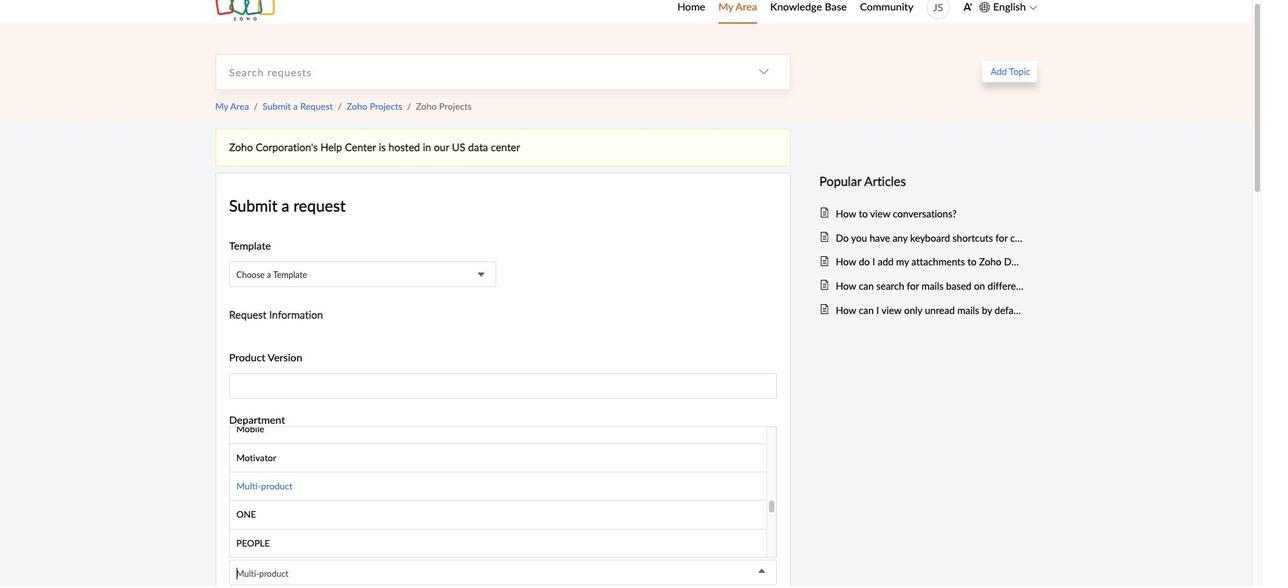 Task type: vqa. For each thing, say whether or not it's contained in the screenshot.
"Multi-product" search field
yes



Task type: describe. For each thing, give the bounding box(es) containing it.
Multi-product search field
[[230, 561, 776, 587]]

4 option from the top
[[230, 501, 766, 530]]

user preference element
[[963, 0, 973, 18]]

2 option from the top
[[230, 444, 766, 473]]

choose category element
[[737, 54, 790, 89]]

Search requests  field
[[216, 54, 737, 89]]

5 option from the top
[[230, 530, 766, 558]]



Task type: locate. For each thing, give the bounding box(es) containing it.
heading
[[820, 171, 1024, 192]]

choose languages element
[[980, 0, 1037, 16]]

user preference image
[[963, 2, 973, 12]]

choose category image
[[758, 67, 769, 77]]

list box
[[229, 416, 777, 558]]

1 option from the top
[[230, 416, 766, 444]]

3 option from the top
[[230, 473, 766, 501]]

option
[[230, 416, 766, 444], [230, 444, 766, 473], [230, 473, 766, 501], [230, 501, 766, 530], [230, 530, 766, 558]]



